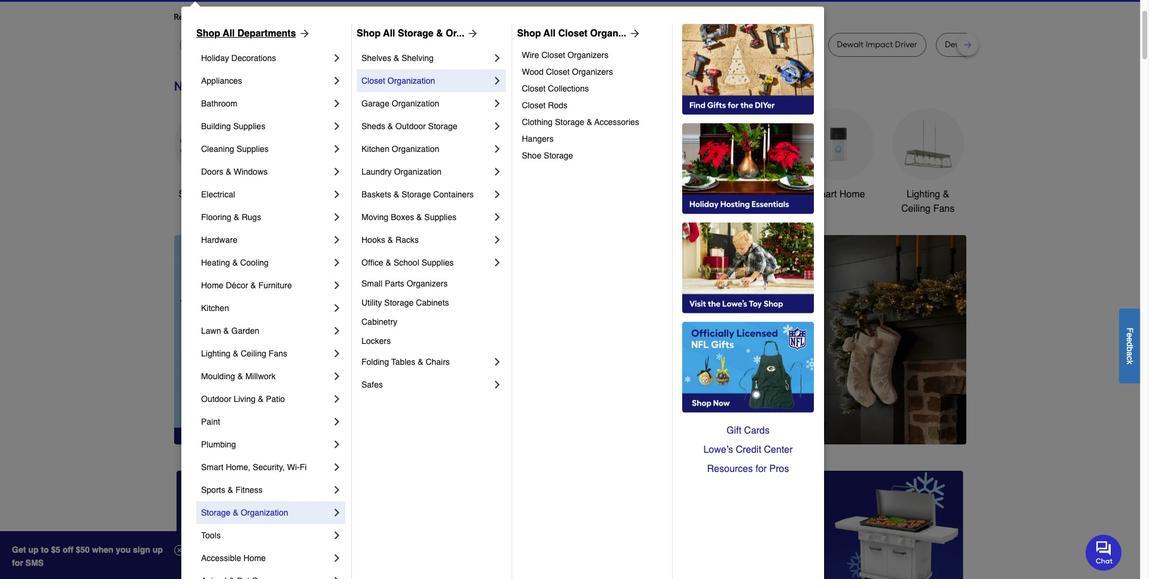 Task type: describe. For each thing, give the bounding box(es) containing it.
chevron right image for doors & windows
[[331, 166, 343, 178]]

office
[[362, 258, 383, 268]]

organization for laundry organization
[[394, 167, 442, 177]]

cabinetry
[[362, 317, 397, 327]]

closet up garage
[[362, 76, 385, 86]]

hooks
[[362, 235, 385, 245]]

building
[[201, 122, 231, 131]]

75 percent off all artificial christmas trees, holiday lights and more. image
[[386, 235, 966, 445]]

drill for dewalt drill bit set
[[974, 40, 988, 50]]

doors
[[201, 167, 223, 177]]

fans inside 'lighting & ceiling fans'
[[933, 203, 955, 214]]

utility storage cabinets link
[[362, 293, 503, 312]]

storage up the moving boxes & supplies
[[402, 190, 431, 199]]

dewalt for dewalt
[[189, 40, 215, 50]]

chevron right image for laundry organization
[[491, 166, 503, 178]]

chevron right image for moulding & millwork
[[331, 370, 343, 382]]

dewalt for dewalt drill bit set
[[945, 40, 972, 50]]

shop for shop all closet organ...
[[517, 28, 541, 39]]

2 e from the top
[[1125, 337, 1135, 342]]

1 e from the top
[[1125, 333, 1135, 337]]

up to 30 percent off select grills and accessories. image
[[714, 471, 964, 579]]

scroll to item #3 image
[[673, 423, 701, 428]]

smart for smart home, security, wi-fi
[[201, 463, 223, 472]]

outdoor for outdoor living & patio
[[201, 394, 231, 404]]

shoe
[[522, 151, 541, 160]]

lighting inside 'lighting & ceiling fans'
[[907, 189, 940, 200]]

shop these last-minute gifts. $99 or less. quantities are limited and won't last. image
[[174, 235, 367, 445]]

lowe's
[[704, 445, 733, 455]]

paint link
[[201, 411, 331, 433]]

shop all deals link
[[174, 108, 246, 202]]

driver for impact driver bit
[[506, 40, 529, 50]]

dewalt for dewalt drill
[[687, 40, 714, 50]]

holiday
[[201, 53, 229, 63]]

chevron right image for sheds & outdoor storage
[[491, 120, 503, 132]]

scroll to item #2 image
[[644, 423, 673, 428]]

chevron right image for storage & organization
[[331, 507, 343, 519]]

hardware link
[[201, 229, 331, 251]]

1 horizontal spatial lighting & ceiling fans
[[901, 189, 955, 214]]

garage
[[362, 99, 389, 108]]

0 horizontal spatial tools
[[201, 531, 221, 540]]

up to 35 percent off select small appliances. image
[[445, 471, 695, 579]]

laundry organization
[[362, 167, 442, 177]]

lockers
[[362, 336, 391, 346]]

paint
[[201, 417, 220, 427]]

shop all deals
[[179, 189, 241, 200]]

cleaning supplies
[[201, 144, 269, 154]]

bit for impact driver bit
[[531, 40, 541, 50]]

f
[[1125, 328, 1135, 333]]

get
[[12, 545, 26, 555]]

closet up wood closet organizers
[[541, 50, 565, 60]]

$5
[[51, 545, 60, 555]]

chevron right image for heating & cooling
[[331, 257, 343, 269]]

1 vertical spatial for
[[756, 464, 767, 475]]

& inside "link"
[[237, 372, 243, 381]]

chevron right image for closet organization
[[491, 75, 503, 87]]

b
[[1125, 347, 1135, 351]]

storage & organization link
[[201, 502, 331, 524]]

impact for impact driver bit
[[477, 40, 504, 50]]

get up to 2 free select tools or batteries when you buy 1 with select purchases. image
[[176, 471, 426, 579]]

holiday hosting essentials. image
[[682, 123, 814, 214]]

4 bit from the left
[[584, 40, 594, 50]]

scroll to item #4 element
[[701, 422, 733, 429]]

new deals every day during 25 days of deals image
[[174, 76, 966, 96]]

lawn & garden link
[[201, 320, 331, 342]]

1 horizontal spatial tools link
[[353, 108, 425, 202]]

organization for garage organization
[[392, 99, 439, 108]]

all for closet
[[544, 28, 556, 39]]

cleaning
[[201, 144, 234, 154]]

moving boxes & supplies
[[362, 212, 457, 222]]

dewalt for dewalt bit set
[[397, 40, 423, 50]]

dewalt drill bit set
[[945, 40, 1014, 50]]

all for deals
[[203, 189, 214, 200]]

chevron right image for shelves & shelving
[[491, 52, 503, 64]]

office & school supplies link
[[362, 251, 491, 274]]

for inside heading
[[270, 12, 281, 22]]

or...
[[446, 28, 464, 39]]

garage organization
[[362, 99, 439, 108]]

cleaning supplies link
[[201, 138, 331, 160]]

lowe's credit center link
[[682, 441, 814, 460]]

recommended searches for you
[[174, 12, 297, 22]]

dewalt drill
[[687, 40, 730, 50]]

chevron right image for hardware
[[331, 234, 343, 246]]

chevron right image for electrical
[[331, 189, 343, 201]]

storage up kitchen organization 'link'
[[428, 122, 457, 131]]

moulding
[[201, 372, 235, 381]]

parts
[[385, 279, 404, 288]]

shop all departments link
[[196, 26, 310, 41]]

0 vertical spatial outdoor
[[396, 122, 426, 131]]

d
[[1125, 342, 1135, 347]]

0 horizontal spatial lighting & ceiling fans link
[[201, 342, 331, 365]]

chevron right image for sports & fitness
[[331, 484, 343, 496]]

home for accessible home
[[243, 554, 266, 563]]

closet down wood
[[522, 84, 546, 93]]

chevron right image for paint
[[331, 416, 343, 428]]

get up to $5 off $50 when you sign up for sms
[[12, 545, 163, 568]]

chevron right image for plumbing
[[331, 439, 343, 451]]

chevron right image for lighting & ceiling fans
[[331, 348, 343, 360]]

credit
[[736, 445, 761, 455]]

rugs
[[242, 212, 261, 222]]

kitchen link
[[201, 297, 331, 320]]

dewalt impact driver
[[837, 40, 917, 50]]

shop all storage & or... link
[[357, 26, 479, 41]]

chairs
[[426, 357, 450, 367]]

chevron right image for folding tables & chairs
[[491, 356, 503, 368]]

moving boxes & supplies link
[[362, 206, 491, 229]]

small parts organizers
[[362, 279, 448, 288]]

chevron right image for garage organization
[[491, 98, 503, 110]]

laundry
[[362, 167, 392, 177]]

closet collections
[[522, 84, 589, 93]]

impact driver
[[758, 40, 810, 50]]

set for drill bit set
[[596, 40, 608, 50]]

drill for dewalt drill
[[716, 40, 730, 50]]

moulding & millwork link
[[201, 365, 331, 388]]

cooling
[[240, 258, 269, 268]]

storage & organization
[[201, 508, 288, 518]]

outdoor for outdoor tools & equipment
[[624, 189, 659, 200]]

f e e d b a c k
[[1125, 328, 1135, 364]]

shelves
[[362, 53, 391, 63]]

kitchen organization link
[[362, 138, 491, 160]]

chevron right image for home décor & furniture
[[331, 280, 343, 291]]

supplies down containers
[[424, 212, 457, 222]]

rods
[[548, 101, 568, 110]]

organization for kitchen organization
[[392, 144, 439, 154]]

chevron right image for holiday decorations
[[331, 52, 343, 64]]

hardware
[[201, 235, 237, 245]]

ceiling inside 'lighting & ceiling fans'
[[901, 203, 931, 214]]

wood
[[522, 67, 544, 77]]

recommended
[[174, 12, 231, 22]]

smart home
[[811, 189, 865, 200]]

sports & fitness
[[201, 485, 263, 495]]

dewalt for dewalt impact driver
[[837, 40, 864, 50]]

heating
[[201, 258, 230, 268]]

heating & cooling link
[[201, 251, 331, 274]]

resources
[[707, 464, 753, 475]]

visit the lowe's toy shop. image
[[682, 223, 814, 314]]

0 horizontal spatial fans
[[269, 349, 287, 359]]

shoe storage
[[522, 151, 573, 160]]

home for smart home
[[840, 189, 865, 200]]

bit for dewalt drill bit
[[360, 40, 369, 50]]

0 vertical spatial lighting & ceiling fans link
[[892, 108, 964, 216]]

chevron right image for moving boxes & supplies
[[491, 211, 503, 223]]

closet rods
[[522, 101, 568, 110]]

organizers for wire closet organizers
[[568, 50, 609, 60]]

shelving
[[402, 53, 434, 63]]

2 drill from the left
[[568, 40, 582, 50]]

f e e d b a c k button
[[1119, 309, 1140, 383]]

millwork
[[245, 372, 276, 381]]

collections
[[548, 84, 589, 93]]

resources for pros
[[707, 464, 789, 475]]

hooks & racks link
[[362, 229, 491, 251]]

storage down "rods"
[[555, 117, 584, 127]]



Task type: locate. For each thing, give the bounding box(es) containing it.
outdoor tools & equipment link
[[623, 108, 695, 216]]

chevron right image for outdoor living & patio
[[331, 393, 343, 405]]

1 horizontal spatial fans
[[933, 203, 955, 214]]

arrow right image inside shop all departments link
[[296, 28, 310, 40]]

2 bit from the left
[[425, 40, 435, 50]]

lowe's credit center
[[704, 445, 793, 455]]

garden
[[231, 326, 259, 336]]

2 vertical spatial outdoor
[[201, 394, 231, 404]]

searches
[[233, 12, 268, 22]]

e up b
[[1125, 337, 1135, 342]]

cabinets
[[416, 298, 449, 308]]

you
[[116, 545, 131, 555]]

bit
[[360, 40, 369, 50], [425, 40, 435, 50], [531, 40, 541, 50], [584, 40, 594, 50], [990, 40, 1000, 50]]

0 horizontal spatial tools link
[[201, 524, 331, 547]]

1 driver from the left
[[506, 40, 529, 50]]

closet down recommended searches for you heading
[[558, 28, 588, 39]]

1 vertical spatial outdoor
[[624, 189, 659, 200]]

1 horizontal spatial bathroom link
[[713, 108, 784, 202]]

organization down shelving
[[388, 76, 435, 86]]

closet up 'clothing'
[[522, 101, 546, 110]]

1 shop from the left
[[196, 28, 220, 39]]

0 horizontal spatial shop
[[196, 28, 220, 39]]

chevron right image for accessible home
[[331, 552, 343, 564]]

shoe storage link
[[522, 147, 664, 164]]

2 horizontal spatial outdoor
[[624, 189, 659, 200]]

1 vertical spatial lighting & ceiling fans
[[201, 349, 287, 359]]

doors & windows
[[201, 167, 268, 177]]

clothing storage & accessories link
[[522, 114, 664, 130]]

chat invite button image
[[1086, 534, 1122, 571]]

0 horizontal spatial ceiling
[[241, 349, 266, 359]]

organization inside kitchen organization 'link'
[[392, 144, 439, 154]]

organization up baskets & storage containers
[[394, 167, 442, 177]]

kitchen for kitchen organization
[[362, 144, 389, 154]]

1 horizontal spatial lighting
[[907, 189, 940, 200]]

supplies up small parts organizers link
[[422, 258, 454, 268]]

christmas decorations
[[454, 189, 505, 214]]

1 horizontal spatial set
[[596, 40, 608, 50]]

sheds
[[362, 122, 385, 131]]

4 drill from the left
[[974, 40, 988, 50]]

e up d
[[1125, 333, 1135, 337]]

chevron right image for baskets & storage containers
[[491, 189, 503, 201]]

organization inside garage organization link
[[392, 99, 439, 108]]

chevron right image for cleaning supplies
[[331, 143, 343, 155]]

outdoor inside 'outdoor tools & equipment'
[[624, 189, 659, 200]]

7 dewalt from the left
[[945, 40, 972, 50]]

appliances
[[201, 76, 242, 86]]

arrow right image
[[296, 28, 310, 40], [626, 28, 641, 40], [944, 340, 956, 352]]

0 horizontal spatial outdoor
[[201, 394, 231, 404]]

storage up dewalt bit set
[[398, 28, 434, 39]]

chevron right image for kitchen organization
[[491, 143, 503, 155]]

home décor & furniture
[[201, 281, 292, 290]]

1 horizontal spatial up
[[153, 545, 163, 555]]

all for departments
[[223, 28, 235, 39]]

storage down 'sports'
[[201, 508, 230, 518]]

wood closet organizers
[[522, 67, 613, 77]]

0 horizontal spatial lighting & ceiling fans
[[201, 349, 287, 359]]

set for dewalt bit set
[[437, 40, 450, 50]]

decorations down christmas
[[454, 203, 505, 214]]

outdoor up the equipment
[[624, 189, 659, 200]]

up right sign at the bottom of page
[[153, 545, 163, 555]]

christmas
[[458, 189, 501, 200]]

for down get
[[12, 558, 23, 568]]

you
[[283, 12, 297, 22]]

2 set from the left
[[596, 40, 608, 50]]

3 set from the left
[[1002, 40, 1014, 50]]

2 horizontal spatial arrow right image
[[944, 340, 956, 352]]

living
[[234, 394, 256, 404]]

1 horizontal spatial shop
[[357, 28, 381, 39]]

kitchen inside 'link'
[[362, 144, 389, 154]]

0 horizontal spatial set
[[437, 40, 450, 50]]

kitchen up laundry
[[362, 144, 389, 154]]

3 dewalt from the left
[[315, 40, 341, 50]]

gift cards
[[727, 426, 770, 436]]

departments
[[237, 28, 296, 39]]

1 vertical spatial tools link
[[201, 524, 331, 547]]

organizers down drill bit set
[[568, 50, 609, 60]]

kitchen
[[362, 144, 389, 154], [201, 303, 229, 313]]

0 horizontal spatial kitchen
[[201, 303, 229, 313]]

2 vertical spatial home
[[243, 554, 266, 563]]

6 dewalt from the left
[[837, 40, 864, 50]]

2 horizontal spatial shop
[[517, 28, 541, 39]]

0 vertical spatial ceiling
[[901, 203, 931, 214]]

1 vertical spatial ceiling
[[241, 349, 266, 359]]

clothing storage & accessories
[[522, 117, 639, 127]]

0 horizontal spatial for
[[12, 558, 23, 568]]

arrow right image inside shop all closet organ... link
[[626, 28, 641, 40]]

outdoor down moulding
[[201, 394, 231, 404]]

wood closet organizers link
[[522, 63, 664, 80]]

k
[[1125, 360, 1135, 364]]

1 vertical spatial smart
[[201, 463, 223, 472]]

dewalt for dewalt drill bit
[[315, 40, 341, 50]]

1 horizontal spatial impact
[[758, 40, 785, 50]]

storage down "parts"
[[384, 298, 414, 308]]

c
[[1125, 356, 1135, 360]]

closet up closet collections
[[546, 67, 570, 77]]

organizers for wood closet organizers
[[572, 67, 613, 77]]

furniture
[[258, 281, 292, 290]]

for left 'you' on the top left of page
[[270, 12, 281, 22]]

shop for shop all departments
[[196, 28, 220, 39]]

dewalt drill bit
[[315, 40, 369, 50]]

tools up accessible
[[201, 531, 221, 540]]

chevron right image for lawn & garden
[[331, 325, 343, 337]]

chevron right image for appliances
[[331, 75, 343, 87]]

small
[[362, 279, 382, 288]]

impact driver bit
[[477, 40, 541, 50]]

2 horizontal spatial for
[[756, 464, 767, 475]]

2 impact from the left
[[758, 40, 785, 50]]

5 dewalt from the left
[[687, 40, 714, 50]]

utility
[[362, 298, 382, 308]]

0 vertical spatial kitchen
[[362, 144, 389, 154]]

3 drill from the left
[[716, 40, 730, 50]]

moving
[[362, 212, 389, 222]]

& inside 'outdoor tools & equipment'
[[687, 189, 693, 200]]

1 vertical spatial fans
[[269, 349, 287, 359]]

recommended searches for you heading
[[174, 11, 966, 23]]

1 horizontal spatial home
[[243, 554, 266, 563]]

2 dewalt from the left
[[243, 40, 270, 50]]

arrow right image for shop all closet organ...
[[626, 28, 641, 40]]

1 horizontal spatial decorations
[[454, 203, 505, 214]]

0 horizontal spatial lighting
[[201, 349, 230, 359]]

hooks & racks
[[362, 235, 419, 245]]

fi
[[300, 463, 307, 472]]

small parts organizers link
[[362, 274, 503, 293]]

storage inside 'link'
[[384, 298, 414, 308]]

1 horizontal spatial arrow right image
[[626, 28, 641, 40]]

chevron right image for flooring & rugs
[[331, 211, 343, 223]]

hangers
[[522, 134, 554, 144]]

lockers link
[[362, 332, 503, 351]]

holiday decorations
[[201, 53, 276, 63]]

appliances link
[[201, 69, 331, 92]]

chevron right image for building supplies
[[331, 120, 343, 132]]

folding
[[362, 357, 389, 367]]

lawn
[[201, 326, 221, 336]]

shop up wire
[[517, 28, 541, 39]]

1 vertical spatial lighting
[[201, 349, 230, 359]]

2 horizontal spatial tools
[[662, 189, 684, 200]]

accessible home link
[[201, 547, 331, 570]]

decorations down 'dewalt tool'
[[231, 53, 276, 63]]

tools
[[378, 189, 401, 200], [662, 189, 684, 200], [201, 531, 221, 540]]

organizers up closet collections link
[[572, 67, 613, 77]]

chevron right image for office & school supplies
[[491, 257, 503, 269]]

0 vertical spatial lighting
[[907, 189, 940, 200]]

drill
[[343, 40, 358, 50], [568, 40, 582, 50], [716, 40, 730, 50], [974, 40, 988, 50]]

1 vertical spatial decorations
[[454, 203, 505, 214]]

driver for impact driver
[[787, 40, 810, 50]]

all for storage
[[383, 28, 395, 39]]

supplies up cleaning supplies
[[233, 122, 265, 131]]

organization down sheds & outdoor storage
[[392, 144, 439, 154]]

all right shop
[[203, 189, 214, 200]]

0 horizontal spatial bathroom link
[[201, 92, 331, 115]]

tools up the equipment
[[662, 189, 684, 200]]

0 horizontal spatial bathroom
[[201, 99, 237, 108]]

plumbing link
[[201, 433, 331, 456]]

1 vertical spatial home
[[201, 281, 223, 290]]

organization inside closet organization link
[[388, 76, 435, 86]]

decorations for christmas
[[454, 203, 505, 214]]

0 vertical spatial smart
[[811, 189, 837, 200]]

smart for smart home
[[811, 189, 837, 200]]

1 horizontal spatial smart
[[811, 189, 837, 200]]

safes link
[[362, 373, 491, 396]]

for inside get up to $5 off $50 when you sign up for sms
[[12, 558, 23, 568]]

2 shop from the left
[[357, 28, 381, 39]]

decorations for holiday
[[231, 53, 276, 63]]

organizers inside wire closet organizers link
[[568, 50, 609, 60]]

outdoor tools & equipment
[[624, 189, 693, 214]]

closet organization
[[362, 76, 435, 86]]

0 horizontal spatial up
[[28, 545, 39, 555]]

2 horizontal spatial home
[[840, 189, 865, 200]]

all down recommended searches for you at left top
[[223, 28, 235, 39]]

storage down hangers
[[544, 151, 573, 160]]

0 vertical spatial tools link
[[353, 108, 425, 202]]

1 vertical spatial lighting & ceiling fans link
[[201, 342, 331, 365]]

1 horizontal spatial bathroom
[[728, 189, 769, 200]]

shop all storage & or...
[[357, 28, 464, 39]]

plumbing
[[201, 440, 236, 449]]

shop
[[196, 28, 220, 39], [357, 28, 381, 39], [517, 28, 541, 39]]

safes
[[362, 380, 383, 390]]

for left pros
[[756, 464, 767, 475]]

laundry organization link
[[362, 160, 491, 183]]

0 vertical spatial for
[[270, 12, 281, 22]]

0 vertical spatial lighting & ceiling fans
[[901, 189, 955, 214]]

sheds & outdoor storage
[[362, 122, 457, 131]]

shop all departments
[[196, 28, 296, 39]]

0 horizontal spatial home
[[201, 281, 223, 290]]

2 horizontal spatial driver
[[895, 40, 917, 50]]

heating & cooling
[[201, 258, 269, 268]]

tools inside 'outdoor tools & equipment'
[[662, 189, 684, 200]]

wi-
[[287, 463, 300, 472]]

organizers up utility storage cabinets 'link'
[[407, 279, 448, 288]]

2 vertical spatial organizers
[[407, 279, 448, 288]]

5 bit from the left
[[990, 40, 1000, 50]]

all up shelves & shelving
[[383, 28, 395, 39]]

1 horizontal spatial ceiling
[[901, 203, 931, 214]]

2 vertical spatial for
[[12, 558, 23, 568]]

organizers inside small parts organizers link
[[407, 279, 448, 288]]

dewalt for dewalt tool
[[243, 40, 270, 50]]

closet organization link
[[362, 69, 491, 92]]

0 horizontal spatial driver
[[506, 40, 529, 50]]

arrow right image
[[464, 28, 479, 40]]

organization inside storage & organization link
[[241, 508, 288, 518]]

tools down laundry organization
[[378, 189, 401, 200]]

organization inside "laundry organization" link
[[394, 167, 442, 177]]

doors & windows link
[[201, 160, 331, 183]]

officially licensed n f l gifts. shop now. image
[[682, 322, 814, 413]]

organizers for small parts organizers
[[407, 279, 448, 288]]

1 horizontal spatial for
[[270, 12, 281, 22]]

shop all closet organ...
[[517, 28, 626, 39]]

chevron right image for bathroom
[[331, 98, 343, 110]]

3 shop from the left
[[517, 28, 541, 39]]

1 bit from the left
[[360, 40, 369, 50]]

0 vertical spatial fans
[[933, 203, 955, 214]]

home décor & furniture link
[[201, 274, 331, 297]]

2 horizontal spatial set
[[1002, 40, 1014, 50]]

1 drill from the left
[[343, 40, 358, 50]]

baskets
[[362, 190, 391, 199]]

chevron right image for smart home, security, wi-fi
[[331, 461, 343, 473]]

organization for closet organization
[[388, 76, 435, 86]]

kitchen for kitchen
[[201, 303, 229, 313]]

arrow right image for shop all departments
[[296, 28, 310, 40]]

sheds & outdoor storage link
[[362, 115, 491, 138]]

0 vertical spatial organizers
[[568, 50, 609, 60]]

0 horizontal spatial smart
[[201, 463, 223, 472]]

fans
[[933, 203, 955, 214], [269, 349, 287, 359]]

chevron right image
[[331, 52, 343, 64], [331, 75, 343, 87], [491, 75, 503, 87], [491, 120, 503, 132], [331, 143, 343, 155], [331, 189, 343, 201], [491, 189, 503, 201], [331, 234, 343, 246], [331, 370, 343, 382], [491, 379, 503, 391], [331, 393, 343, 405], [331, 484, 343, 496], [331, 507, 343, 519], [331, 530, 343, 542], [331, 552, 343, 564], [331, 575, 343, 579]]

shop down the recommended
[[196, 28, 220, 39]]

shop up shelves
[[357, 28, 381, 39]]

scroll to item #5 image
[[733, 423, 761, 428]]

supplies
[[233, 122, 265, 131], [237, 144, 269, 154], [424, 212, 457, 222], [422, 258, 454, 268]]

a
[[1125, 351, 1135, 356]]

drill for dewalt drill bit
[[343, 40, 358, 50]]

equipment
[[636, 203, 682, 214]]

containers
[[433, 190, 474, 199]]

chevron right image for safes
[[491, 379, 503, 391]]

1 vertical spatial kitchen
[[201, 303, 229, 313]]

2 horizontal spatial impact
[[866, 40, 893, 50]]

1 dewalt from the left
[[189, 40, 215, 50]]

& inside 'lighting & ceiling fans'
[[943, 189, 949, 200]]

outdoor down garage organization
[[396, 122, 426, 131]]

organization up sheds & outdoor storage
[[392, 99, 439, 108]]

organizers
[[568, 50, 609, 60], [572, 67, 613, 77], [407, 279, 448, 288]]

sign
[[133, 545, 150, 555]]

bathroom
[[201, 99, 237, 108], [728, 189, 769, 200]]

chevron right image
[[491, 52, 503, 64], [331, 98, 343, 110], [491, 98, 503, 110], [331, 120, 343, 132], [491, 143, 503, 155], [331, 166, 343, 178], [491, 166, 503, 178], [331, 211, 343, 223], [491, 211, 503, 223], [491, 234, 503, 246], [331, 257, 343, 269], [491, 257, 503, 269], [331, 280, 343, 291], [331, 302, 343, 314], [331, 325, 343, 337], [331, 348, 343, 360], [491, 356, 503, 368], [331, 416, 343, 428], [331, 439, 343, 451], [331, 461, 343, 473]]

building supplies
[[201, 122, 265, 131]]

0 vertical spatial bathroom
[[201, 99, 237, 108]]

find gifts for the diyer. image
[[682, 24, 814, 115]]

1 up from the left
[[28, 545, 39, 555]]

1 horizontal spatial kitchen
[[362, 144, 389, 154]]

organizers inside wood closet organizers link
[[572, 67, 613, 77]]

flooring
[[201, 212, 231, 222]]

tool
[[272, 40, 287, 50]]

3 driver from the left
[[895, 40, 917, 50]]

1 horizontal spatial lighting & ceiling fans link
[[892, 108, 964, 216]]

baskets & storage containers link
[[362, 183, 491, 206]]

0 horizontal spatial impact
[[477, 40, 504, 50]]

office & school supplies
[[362, 258, 454, 268]]

2 up from the left
[[153, 545, 163, 555]]

0 vertical spatial decorations
[[231, 53, 276, 63]]

kitchen up lawn
[[201, 303, 229, 313]]

shop for shop all storage & or...
[[357, 28, 381, 39]]

None search field
[[446, 0, 773, 3]]

1 horizontal spatial driver
[[787, 40, 810, 50]]

2 driver from the left
[[787, 40, 810, 50]]

3 impact from the left
[[866, 40, 893, 50]]

3 bit from the left
[[531, 40, 541, 50]]

chevron right image for tools
[[331, 530, 343, 542]]

supplies up the windows
[[237, 144, 269, 154]]

shop
[[179, 189, 201, 200]]

holiday decorations link
[[201, 47, 331, 69]]

0 horizontal spatial decorations
[[231, 53, 276, 63]]

up left to at left bottom
[[28, 545, 39, 555]]

1 vertical spatial bathroom
[[728, 189, 769, 200]]

1 horizontal spatial outdoor
[[396, 122, 426, 131]]

& inside 'link'
[[226, 167, 231, 177]]

bit for dewalt drill bit set
[[990, 40, 1000, 50]]

all down recommended searches for you heading
[[544, 28, 556, 39]]

4 dewalt from the left
[[397, 40, 423, 50]]

to
[[41, 545, 49, 555]]

off
[[63, 545, 73, 555]]

1 horizontal spatial tools
[[378, 189, 401, 200]]

0 vertical spatial home
[[840, 189, 865, 200]]

1 set from the left
[[437, 40, 450, 50]]

1 impact from the left
[[477, 40, 504, 50]]

dewalt tool
[[243, 40, 287, 50]]

chevron right image for kitchen
[[331, 302, 343, 314]]

organization down sports & fitness link
[[241, 508, 288, 518]]

chevron right image for hooks & racks
[[491, 234, 503, 246]]

impact for impact driver
[[758, 40, 785, 50]]

0 horizontal spatial arrow right image
[[296, 28, 310, 40]]

1 vertical spatial organizers
[[572, 67, 613, 77]]



Task type: vqa. For each thing, say whether or not it's contained in the screenshot.
bright to the left
no



